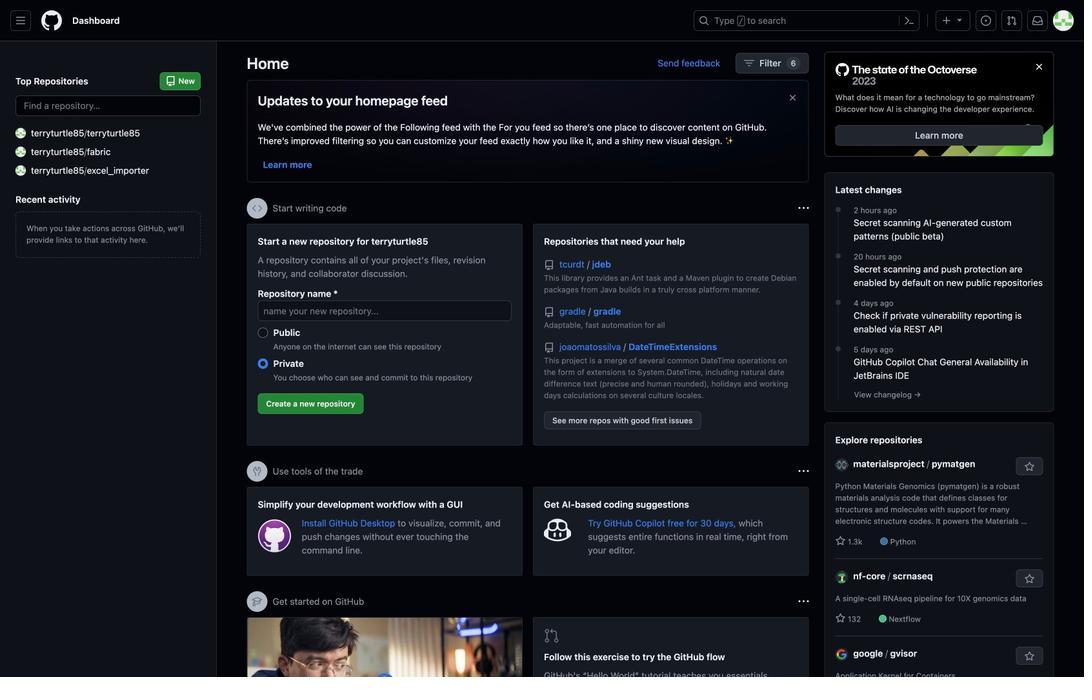 Task type: describe. For each thing, give the bounding box(es) containing it.
star this repository image for @materialsproject profile image
[[1024, 462, 1035, 472]]

homepage image
[[41, 10, 62, 31]]

star this repository image
[[1024, 652, 1035, 662]]

name your new repository... text field
[[258, 301, 512, 321]]

get ai-based coding suggestions element
[[533, 487, 809, 576]]

github desktop image
[[258, 519, 292, 553]]

explore element
[[824, 52, 1054, 678]]

fabric image
[[15, 147, 26, 157]]

star image
[[835, 614, 846, 624]]

close image
[[1034, 62, 1044, 72]]

command palette image
[[904, 15, 914, 26]]

filter image
[[744, 58, 754, 68]]

try the github flow element
[[533, 618, 809, 678]]

start a new repository element
[[247, 224, 523, 446]]

1 dot fill image from the top
[[833, 251, 843, 261]]

git pull request image inside try the github flow element
[[544, 629, 559, 644]]

repositories that need your help element
[[533, 224, 809, 446]]

2 dot fill image from the top
[[833, 344, 843, 354]]

what is github? element
[[247, 618, 523, 678]]

none radio inside start a new repository element
[[258, 328, 268, 338]]

terryturtle85 image
[[15, 128, 26, 138]]

tools image
[[252, 467, 262, 477]]

plus image
[[942, 15, 952, 26]]

notifications image
[[1033, 15, 1043, 26]]

star image
[[835, 536, 846, 547]]

triangle down image
[[954, 15, 965, 25]]

why am i seeing this? image
[[799, 597, 809, 607]]

1 repo image from the top
[[544, 260, 554, 271]]

repo image
[[544, 343, 554, 353]]

what is github? image
[[247, 618, 522, 678]]

Top Repositories search field
[[15, 96, 201, 116]]

2 repo image from the top
[[544, 307, 554, 318]]

2 dot fill image from the top
[[833, 298, 843, 308]]



Task type: vqa. For each thing, say whether or not it's contained in the screenshot.
git pull request Icon
yes



Task type: locate. For each thing, give the bounding box(es) containing it.
1 vertical spatial dot fill image
[[833, 298, 843, 308]]

2 star this repository image from the top
[[1024, 574, 1035, 585]]

None radio
[[258, 328, 268, 338]]

dot fill image
[[833, 251, 843, 261], [833, 344, 843, 354]]

0 vertical spatial star this repository image
[[1024, 462, 1035, 472]]

excel_importer image
[[15, 166, 26, 176]]

explore repositories navigation
[[824, 423, 1054, 678]]

x image
[[788, 93, 798, 103]]

Find a repository… text field
[[15, 96, 201, 116]]

1 vertical spatial dot fill image
[[833, 344, 843, 354]]

1 dot fill image from the top
[[833, 205, 843, 215]]

1 vertical spatial why am i seeing this? image
[[799, 467, 809, 477]]

None radio
[[258, 359, 268, 369]]

0 vertical spatial repo image
[[544, 260, 554, 271]]

git pull request image
[[1007, 15, 1017, 26], [544, 629, 559, 644]]

0 horizontal spatial git pull request image
[[544, 629, 559, 644]]

1 vertical spatial star this repository image
[[1024, 574, 1035, 585]]

star this repository image for @nf-core profile icon
[[1024, 574, 1035, 585]]

repo image
[[544, 260, 554, 271], [544, 307, 554, 318]]

0 vertical spatial dot fill image
[[833, 251, 843, 261]]

1 star this repository image from the top
[[1024, 462, 1035, 472]]

@materialsproject profile image
[[835, 459, 848, 472]]

0 vertical spatial dot fill image
[[833, 205, 843, 215]]

code image
[[252, 203, 262, 214]]

mortar board image
[[252, 597, 262, 607]]

issue opened image
[[981, 15, 991, 26]]

@nf-core profile image
[[835, 571, 848, 584]]

@google profile image
[[835, 649, 848, 661]]

why am i seeing this? image for "get ai-based coding suggestions" element
[[799, 467, 809, 477]]

1 why am i seeing this? image from the top
[[799, 203, 809, 214]]

1 vertical spatial git pull request image
[[544, 629, 559, 644]]

simplify your development workflow with a gui element
[[247, 487, 523, 576]]

dot fill image
[[833, 205, 843, 215], [833, 298, 843, 308]]

why am i seeing this? image for repositories that need your help element
[[799, 203, 809, 214]]

github logo image
[[835, 63, 977, 87]]

0 vertical spatial why am i seeing this? image
[[799, 203, 809, 214]]

none radio inside start a new repository element
[[258, 359, 268, 369]]

2 why am i seeing this? image from the top
[[799, 467, 809, 477]]

1 horizontal spatial git pull request image
[[1007, 15, 1017, 26]]

1 vertical spatial repo image
[[544, 307, 554, 318]]

star this repository image
[[1024, 462, 1035, 472], [1024, 574, 1035, 585]]

0 vertical spatial git pull request image
[[1007, 15, 1017, 26]]

why am i seeing this? image
[[799, 203, 809, 214], [799, 467, 809, 477]]



